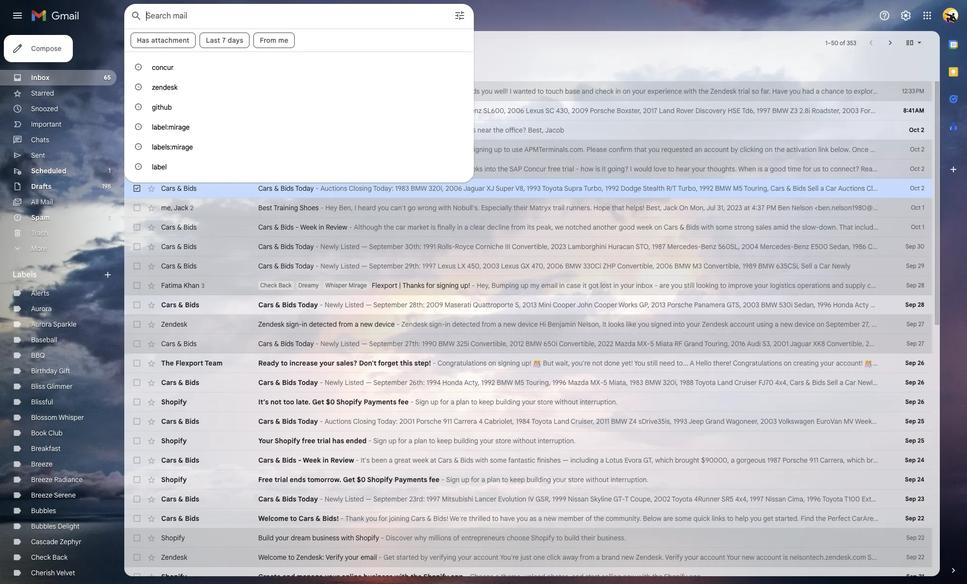 Task type: locate. For each thing, give the bounding box(es) containing it.
1 vertical spatial sep 25
[[906, 437, 925, 444]]

2 24 from the top
[[918, 476, 925, 483]]

911 left the carrera
[[443, 417, 452, 426]]

bubbles for bubbles delight
[[31, 522, 56, 531]]

7
[[222, 36, 226, 45]]

grand right jeep
[[706, 417, 725, 426]]

tab list
[[940, 31, 968, 549]]

oct 2 right buy?
[[911, 165, 925, 172]]

🎊 image
[[865, 360, 873, 368]]

0 vertical spatial welcome
[[258, 514, 289, 523]]

breeze up bubbles 'link'
[[31, 491, 53, 500]]

3 26 from the top
[[918, 398, 925, 406]]

0 horizontal spatial email
[[361, 553, 377, 562]]

choose
[[507, 534, 530, 543]]

at left 11:10:
[[889, 320, 895, 329]]

7 cars & bids from the top
[[161, 340, 197, 348]]

0 vertical spatial interruption.
[[580, 398, 618, 407]]

me down ratzek,
[[161, 203, 171, 212]]

store for free trial ends tomorrow. get $0 shopify payments fee
[[569, 476, 584, 484]]

bumping
[[492, 281, 519, 290]]

1 horizontal spatial lexus
[[501, 262, 519, 271]]

0 horizontal spatial nissan
[[568, 495, 589, 504]]

looks
[[609, 320, 625, 329]]

1993 right v8,
[[527, 184, 541, 193]]

1 nissan from the left
[[568, 495, 589, 504]]

support image
[[879, 10, 891, 21]]

works
[[619, 301, 638, 309]]

with inside "link"
[[953, 165, 966, 173]]

19 ͏‌ from the left
[[733, 573, 735, 581]]

cars & bids for cars & bids - week in review - although the car market is finally in a clear decline from its peak, we notched another good week on cars & bids with some strong sales amid the slow-down. that included a 2013 dodge viper gts
[[161, 223, 197, 232]]

important link
[[31, 120, 61, 129]]

0 horizontal spatial jack
[[174, 203, 188, 212]]

alerts link
[[31, 289, 49, 298]]

7 ͏‌ from the left
[[712, 573, 714, 581]]

0 vertical spatial mx-
[[638, 340, 651, 348]]

1 vertical spatial ben,
[[339, 204, 353, 212]]

3 row from the top
[[124, 120, 933, 140]]

1 horizontal spatial keep
[[479, 398, 494, 407]]

0 vertical spatial 28
[[919, 282, 925, 289]]

today for newly listed — september 27th: 1990 bmw 325i convertible, 2012 bmw 650i convertible, 2022 mazda mx-5 miata rf grand touring, 2016 audi s3, 2001 jaguar xk8 convertible, 2019 maserati levante s granspo
[[295, 340, 314, 348]]

0 horizontal spatial sign
[[373, 437, 387, 445]]

into right signed
[[674, 320, 685, 329]]

34 ͏‌ from the left
[[759, 573, 761, 581]]

- inside "link"
[[576, 165, 579, 173]]

3 breeze from the top
[[31, 491, 53, 500]]

got
[[589, 281, 599, 290]]

you
[[482, 87, 493, 96], [790, 87, 801, 96], [344, 126, 355, 135], [447, 145, 458, 154], [649, 145, 660, 154], [917, 145, 929, 154], [378, 204, 389, 212], [671, 281, 683, 290], [896, 281, 907, 290], [945, 281, 956, 290], [638, 320, 650, 329], [958, 359, 968, 368], [366, 514, 377, 523], [517, 514, 528, 523], [751, 514, 762, 523], [876, 514, 887, 523], [882, 553, 893, 562]]

1 horizontal spatial 1983
[[630, 378, 644, 387]]

1 oct 1 from the top
[[912, 204, 925, 211]]

25 for auctions closing today: 2001 porsche 911 carrera 4 cabriolet, 1984 toyota land cruiser, 2011 bmw z4 sdrive35is, 1993 jeep grand wagoneer, 2003 volkswagen eurovan mv weekender, 1995 isuzu mysterious
[[918, 418, 925, 425]]

2 sep 25 from the top
[[906, 437, 925, 444]]

1 breeze from the top
[[31, 460, 53, 469]]

newly for newly listed — september 23rd: 1997 mitsubishi lancer evolution iv gsr, 1999 nissan skyline gt-t coupe, 2002 toyota 4runner sr5 4x4, 1997 nissan cima, 1996 toyota t100 extended cab sr5, cars & bids
[[325, 495, 343, 504]]

ben, left heard
[[339, 204, 353, 212]]

1 vertical spatial $0
[[357, 476, 366, 484]]

1 horizontal spatial which
[[847, 456, 865, 465]]

labels navigation
[[0, 31, 124, 584]]

1 fantastic from the left
[[509, 456, 536, 465]]

2 vertical spatial 26
[[918, 398, 925, 406]]

none search field containing has attachment
[[124, 4, 474, 183]]

0 vertical spatial aurora
[[31, 305, 52, 313]]

sep 25 for sign up for a plan to keep building your store without interruption. ﻿͏ ﻿͏ ﻿͏ ﻿͏ ﻿͏ ﻿͏ ﻿͏ ﻿͏ ﻿͏ ﻿͏ ﻿͏ ﻿͏ ﻿͏ ﻿͏ ﻿͏ ﻿͏ ﻿͏ ﻿͏ ﻿͏ ﻿͏ ﻿͏ ﻿͏ ﻿͏ ﻿͏ ﻿͏ ﻿͏ ﻿͏ ﻿͏ ﻿͏ ﻿͏ ﻿͏ ﻿͏ ﻿͏ ﻿͏ ﻿͏ ﻿͏ ﻿͏ ﻿͏ ﻿͏ ﻿͏ ﻿͏ ﻿͏ ﻿͏ ﻿͏
[[906, 437, 925, 444]]

430,
[[556, 106, 570, 115]]

increase
[[290, 359, 318, 368]]

2 vertical spatial without
[[586, 476, 609, 484]]

time down can
[[937, 165, 951, 173]]

maddalozzo
[[193, 87, 230, 95]]

oct 2 for apm terminals dear benjamin, thank you for signing up to use apmterminals.com. please confirm that you requested an account by clicking on the activation link below. once authenticated, you can
[[911, 146, 925, 153]]

clicking
[[740, 145, 764, 154]]

1 vertical spatial 320i,
[[663, 378, 678, 387]]

there,
[[894, 553, 913, 562]]

18 row from the top
[[124, 412, 961, 431]]

without for free trial ends tomorrow. get $0 shopify payments fee
[[586, 476, 609, 484]]

turbo,
[[584, 184, 604, 193], [678, 184, 698, 193]]

week for although the car market is finally in a clear decline from its peak, we notched another good week on cars & bids with some strong sales amid the slow-down. that included a 2013 dodge viper gts
[[300, 223, 317, 232]]

1987 right gorgeous
[[768, 456, 781, 465]]

ends
[[290, 476, 306, 484]]

16 row from the top
[[124, 373, 934, 392]]

iv
[[528, 495, 534, 504]]

2023 right 31,
[[727, 204, 743, 212]]

back down the cascade zephyr "link"
[[52, 553, 68, 562]]

primary tab
[[124, 54, 246, 82]]

aurora down alerts
[[31, 305, 52, 313]]

your inside "link"
[[692, 165, 706, 173]]

of right member
[[586, 514, 592, 523]]

nelson
[[792, 204, 813, 212]]

signing down near
[[471, 145, 493, 154]]

fee for free trial ends tomorrow. get $0 shopify payments fee
[[429, 476, 440, 484]]

brand
[[602, 553, 620, 562]]

welcome up create
[[258, 553, 287, 562]]

0 horizontal spatial hi
[[361, 87, 368, 96]]

1 vertical spatial 1983
[[630, 378, 644, 387]]

row down the apmterminals.com.
[[124, 159, 968, 179]]

row up as
[[124, 490, 958, 509]]

tommaso maddalozzo
[[161, 87, 230, 95]]

which right carrera, on the bottom right of page
[[847, 456, 865, 465]]

1 down schedule
[[923, 204, 925, 211]]

heading inside the primary tab list
[[255, 63, 265, 73]]

list box containing concur
[[125, 55, 474, 175]]

2023 down we on the top right of page
[[551, 242, 567, 251]]

0 vertical spatial 1987
[[652, 242, 666, 251]]

1 horizontal spatial detected
[[452, 320, 480, 329]]

row containing me
[[124, 198, 933, 218]]

sep 22
[[906, 515, 925, 522], [907, 534, 925, 542], [907, 554, 925, 561]]

sep 26 for cars & bids today - newly listed — september 26th: 1994 honda acty, 1992 bmw m5 touring, 1996 mazda mx-5 miata, 1983 bmw 320i, 1988 toyota land cruiser fj70 4x4, cars & bids sell a car newly listed auctions —
[[906, 379, 925, 386]]

carrera,
[[820, 456, 846, 465]]

today:
[[373, 184, 394, 193], [378, 417, 398, 426]]

0 vertical spatial land
[[659, 106, 675, 115]]

mark as unread image
[[233, 38, 243, 48]]

review down has
[[331, 456, 354, 465]]

2 jacob from the left
[[545, 126, 564, 135]]

row containing ratzek, joseph
[[124, 159, 968, 179]]

0 horizontal spatial not
[[271, 398, 282, 407]]

29 ͏‌ from the left
[[750, 573, 752, 581]]

row down 1984
[[124, 431, 933, 451]]

whisper mirage
[[326, 282, 367, 289]]

1 welcome from the top
[[258, 514, 289, 523]]

september for newly listed — september 26th: 1994 honda acty, 1992 bmw m5 touring, 1996 mazda mx-5 miata, 1983 bmw 320i, 1988 toyota land cruiser fj70 4x4, cars & bids sell a car newly listed auctions —
[[374, 378, 408, 387]]

lx
[[458, 262, 466, 271]]

1 vertical spatial it
[[583, 281, 587, 290]]

up!
[[461, 281, 470, 290], [522, 359, 532, 368]]

15 row from the top
[[124, 354, 968, 373]]

1 vertical spatial week
[[413, 456, 429, 465]]

12 cars & bids from the top
[[161, 514, 199, 523]]

6 cars & bids from the top
[[161, 301, 199, 309]]

1 vertical spatial sign
[[373, 437, 387, 445]]

bmw inside 'newly listed — october 3rd: 2004 mercedes-benz sl600, 2006 lexus sc 430, 2009 porsche boxster, 2017 land rover discovery hse td6, 1997 bmw z3 2.8i roadster, 2003 ford thunderbird, cars & bids sell' link
[[773, 106, 789, 115]]

sep 30
[[906, 243, 925, 250]]

well!
[[495, 87, 508, 96]]

2 inside me , jack 2
[[190, 204, 193, 212]]

cars & bids for cars & bids today - newly listed — september 29th: 1997 lexus lx 450, 2003 lexus gx 470, 2006 bmw 330ci zhp convertible, 2006 bmw m3 convertible, 1989 bmw 635csi, sell a car newly
[[161, 262, 197, 271]]

1 vertical spatial check back
[[31, 553, 68, 562]]

into right weeks
[[485, 165, 496, 173]]

breakfast
[[31, 444, 61, 453]]

listed for newly listed — september 29th: 1997 lexus lx 450, 2003 lexus gx 470, 2006 bmw 330ci zhp convertible, 2006 bmw m3 convertible, 1989 bmw 635csi, sell a car newly
[[341, 262, 360, 271]]

— for 29th:
[[361, 262, 368, 271]]

building up the cabriolet,
[[496, 398, 521, 407]]

into inside "link"
[[485, 165, 496, 173]]

1 vertical spatial aurora
[[31, 320, 52, 329]]

cars & bids for cars & bids today - auctions closing today: 2001 porsche 911 carrera 4 cabriolet, 1984 toyota land cruiser, 2011 bmw z4 sdrive35is, 1993 jeep grand wagoneer, 2003 volkswagen eurovan mv weekender, 1995 isuzu mysterious
[[161, 417, 199, 426]]

2013 right gp,
[[652, 301, 666, 309]]

0 vertical spatial good
[[423, 126, 439, 135]]

2 horizontal spatial signing
[[498, 359, 520, 368]]

1 horizontal spatial without
[[555, 398, 578, 407]]

a right using
[[775, 320, 779, 329]]

10 cars & bids from the top
[[161, 456, 199, 465]]

toyota left t100
[[823, 495, 843, 504]]

1 horizontal spatial cooper
[[594, 301, 618, 309]]

newly for newly listed — september 27th: 1990 bmw 325i convertible, 2012 bmw 650i convertible, 2022 mazda mx-5 miata rf grand touring, 2016 audi s3, 2001 jaguar xk8 convertible, 2019 maserati levante s granspo
[[321, 340, 339, 348]]

27 right 11:10:
[[919, 321, 925, 328]]

is down started. in the right of the page
[[784, 553, 788, 562]]

for up 'great'
[[398, 437, 407, 445]]

0 vertical spatial 2004
[[415, 106, 431, 115]]

2 bubbles from the top
[[31, 522, 56, 531]]

check inside labels navigation
[[31, 553, 51, 562]]

2 vertical spatial plan
[[487, 476, 500, 484]]

1 vertical spatial mx-
[[591, 378, 604, 387]]

like
[[626, 320, 637, 329]]

0 vertical spatial touring,
[[744, 184, 769, 193]]

26 ͏‌ from the left
[[745, 573, 747, 581]]

the inside apm terminals dear benjamin, thank you for signing up to use apmterminals.com. please confirm that you requested an account by clicking on the activation link below. once authenticated, you can link
[[775, 145, 785, 154]]

2 vertical spatial touring,
[[526, 378, 551, 387]]

your down the help
[[727, 553, 741, 562]]

bubbles
[[31, 507, 56, 515], [31, 522, 56, 531]]

bmw down the - congratulations on signing up!
[[497, 378, 513, 387]]

older image
[[886, 38, 896, 48]]

september for newly listed — september 30th: 1991 rolls-royce corniche iii convertible, 2023 lamborghini huracan sto, 1987 mercedes-benz 560sl, 2004 mercedes-benz e500 sedan, 1986 chevrolet c30 custom deluxe, 19
[[369, 242, 403, 251]]

None checkbox
[[132, 184, 142, 193], [132, 203, 142, 213], [132, 242, 142, 252], [132, 320, 142, 329], [132, 339, 142, 349], [132, 358, 142, 368], [132, 378, 142, 388], [132, 397, 142, 407], [132, 417, 142, 426], [132, 456, 142, 465], [132, 475, 142, 485], [132, 494, 142, 504], [132, 514, 142, 524], [132, 533, 142, 543], [132, 553, 142, 562], [132, 184, 142, 193], [132, 203, 142, 213], [132, 242, 142, 252], [132, 320, 142, 329], [132, 339, 142, 349], [132, 358, 142, 368], [132, 378, 142, 388], [132, 397, 142, 407], [132, 417, 142, 426], [132, 456, 142, 465], [132, 475, 142, 485], [132, 494, 142, 504], [132, 514, 142, 524], [132, 533, 142, 543], [132, 553, 142, 562]]

2 horizontal spatial touring,
[[744, 184, 769, 193]]

a down quattroporte
[[498, 320, 502, 329]]

cruiser,
[[571, 417, 595, 426]]

get for late.
[[312, 398, 324, 407]]

None checkbox
[[132, 222, 142, 232], [132, 261, 142, 271], [132, 281, 142, 290], [132, 300, 142, 310], [132, 436, 142, 446], [132, 572, 142, 582], [132, 222, 142, 232], [132, 261, 142, 271], [132, 281, 142, 290], [132, 300, 142, 310], [132, 436, 142, 446], [132, 572, 142, 582]]

1 bubbles from the top
[[31, 507, 56, 515]]

— for 26th:
[[366, 378, 372, 387]]

0 vertical spatial that
[[635, 145, 647, 154]]

bubbles for bubbles 'link'
[[31, 507, 56, 515]]

good right the when
[[770, 165, 786, 173]]

0 vertical spatial are
[[399, 126, 408, 135]]

use
[[512, 145, 523, 154]]

40 ͏‌ from the left
[[769, 573, 771, 581]]

trial
[[739, 87, 750, 96], [563, 165, 574, 173], [317, 437, 331, 445], [275, 476, 288, 484]]

17 row from the top
[[124, 392, 933, 412]]

1 vertical spatial by
[[421, 553, 428, 562]]

1 horizontal spatial thank
[[427, 145, 446, 154]]

2 horizontal spatial good
[[770, 165, 786, 173]]

0 horizontal spatial bids!
[[323, 514, 339, 523]]

0 horizontal spatial turbo,
[[584, 184, 604, 193]]

1 vertical spatial dodge
[[905, 223, 925, 232]]

ready left increase
[[258, 359, 279, 368]]

without for it's not too late. get $0 shopify payments fee
[[555, 398, 578, 407]]

1 horizontal spatial sedan,
[[830, 242, 851, 251]]

2 brought from the left
[[867, 456, 892, 465]]

get right tomorrow.
[[343, 476, 355, 484]]

free inside "link"
[[548, 165, 561, 173]]

13 row from the top
[[124, 315, 968, 334]]

moment
[[896, 359, 921, 368]]

without up skyline
[[586, 476, 609, 484]]

today for newly listed — september 26th: 1994 honda acty, 1992 bmw m5 touring, 1996 mazda mx-5 miata, 1983 bmw 320i, 1988 toyota land cruiser fj70 4x4, cars & bids sell a car newly listed auctions —
[[298, 378, 318, 387]]

0 horizontal spatial cooper
[[553, 301, 576, 309]]

office?
[[506, 126, 527, 135]]

sc
[[546, 106, 555, 115]]

row containing noreply
[[124, 140, 942, 159]]

noreply
[[161, 145, 184, 154]]

apm terminals dear benjamin, thank you for signing up to use apmterminals.com. please confirm that you requested an account by clicking on the activation link below. once authenticated, you can link
[[258, 145, 942, 154]]

1 cars & bids from the top
[[161, 106, 199, 115]]

welcome for welcome to zendesk: verify your email - get started by verifying your account you're just one click away from a brand new zendesk. verify your account your new account is nelsontech.zendesk.com see you there, the zendesk team
[[258, 553, 287, 562]]

the right near
[[494, 126, 504, 135]]

payments for it's not too late. get $0 shopify payments fee
[[364, 398, 397, 407]]

0 vertical spatial keep
[[479, 398, 494, 407]]

bmw left m3
[[675, 262, 691, 271]]

bubbles delight
[[31, 522, 80, 531]]

row up the gsr,
[[124, 451, 967, 470]]

0 horizontal spatial sign-
[[286, 320, 302, 329]]

2 sep 27 from the top
[[907, 340, 925, 347]]

acty,
[[464, 378, 480, 387]]

1 vertical spatial ready
[[258, 359, 279, 368]]

new up 2012
[[504, 320, 516, 329]]

welcome to cars & bids! - thank you for joining cars & bids! we're thrilled to have you as a new member of the community. below are some quick links to help you get started. find the perfect carare you on the lookout
[[258, 514, 933, 523]]

land down the there!
[[718, 378, 733, 387]]

14 row from the top
[[124, 334, 968, 354]]

by right started
[[421, 553, 428, 562]]

listed down mirage
[[345, 301, 364, 309]]

2013 up "c30" on the right of the page
[[889, 223, 903, 232]]

0 vertical spatial jaguar
[[464, 184, 485, 193]]

25 for sign up for a plan to keep building your store without interruption. ﻿͏ ﻿͏ ﻿͏ ﻿͏ ﻿͏ ﻿͏ ﻿͏ ﻿͏ ﻿͏ ﻿͏ ﻿͏ ﻿͏ ﻿͏ ﻿͏ ﻿͏ ﻿͏ ﻿͏ ﻿͏ ﻿͏ ﻿͏ ﻿͏ ﻿͏ ﻿͏ ﻿͏ ﻿͏ ﻿͏ ﻿͏ ﻿͏ ﻿͏ ﻿͏ ﻿͏ ﻿͏ ﻿͏ ﻿͏ ﻿͏ ﻿͏ ﻿͏ ﻿͏ ﻿͏ ﻿͏ ﻿͏ ﻿͏ ﻿͏ ﻿͏
[[918, 437, 925, 444]]

check inside main content
[[260, 282, 277, 289]]

1 horizontal spatial business
[[364, 573, 393, 581]]

2 for apm terminals dear benjamin, thank you for signing up to use apmterminals.com. please confirm that you requested an account by clicking on the activation link below. once authenticated, you can
[[922, 146, 925, 153]]

22 row from the top
[[124, 490, 958, 509]]

cars & bids for cars & bids today - auctions closing today: 1983 bmw 320i, 2006 jaguar xj super v8, 1993 toyota supra turbo, 1992 dodge stealth r/t turbo, 1992 bmw m5 touring, cars & bids sell a car auctions closing today bids
[[161, 184, 197, 193]]

device down s,
[[518, 320, 538, 329]]

of right 50
[[840, 39, 846, 46]]

$65500,
[[893, 456, 920, 465]]

row up but
[[124, 334, 968, 354]]

row down peak,
[[124, 237, 968, 256]]

32 ͏‌ from the left
[[756, 573, 757, 581]]

2 25 from the top
[[918, 437, 925, 444]]

new right as
[[544, 514, 557, 523]]

sign up been
[[373, 437, 387, 445]]

0 horizontal spatial building
[[454, 437, 478, 445]]

review for it's been a great week at cars & bids with some fantastic finishes — including a lotus evora gt, which brought $90000, a gorgeous 1987 porsche 911 carrera, which brought $65500, and a fantastic
[[331, 456, 354, 465]]

listed for newly listed — september 28th: 2009 maserati quattroporte s, 2013 mini cooper john cooper works gp, 2013 porsche panamera gts, 2003 bmw 530i sedan, 1996 honda acty street 4wd, 1992 chevrolet blaz
[[345, 301, 364, 309]]

bubbles link
[[31, 507, 56, 515]]

2 breeze from the top
[[31, 476, 53, 484]]

all
[[879, 87, 886, 96]]

0 vertical spatial 2023
[[727, 204, 743, 212]]

2 oct 1 from the top
[[912, 223, 925, 231]]

nelson,
[[578, 320, 601, 329]]

1 vertical spatial back
[[52, 553, 68, 562]]

-
[[576, 165, 579, 173], [316, 184, 319, 193], [321, 204, 324, 212], [296, 223, 299, 232], [349, 223, 352, 232], [316, 242, 319, 251], [316, 262, 319, 271], [472, 281, 475, 290], [655, 281, 658, 290], [320, 301, 323, 309], [397, 320, 400, 329], [316, 340, 319, 348], [433, 359, 436, 368], [320, 378, 323, 387], [411, 398, 414, 407], [320, 417, 323, 426], [369, 437, 372, 445], [298, 456, 302, 465], [356, 456, 359, 465], [442, 476, 445, 484], [320, 495, 323, 504], [341, 514, 344, 523], [381, 534, 384, 543], [379, 553, 382, 562], [465, 573, 468, 581]]

gx
[[521, 262, 530, 271]]

advanced search options image
[[450, 6, 470, 25]]

especially
[[481, 204, 512, 212]]

by inside apm terminals dear benjamin, thank you for signing up to use apmterminals.com. please confirm that you requested an account by clicking on the activation link below. once authenticated, you can link
[[731, 145, 739, 154]]

1 horizontal spatial grand
[[706, 417, 725, 426]]

convertible, down 560sl,
[[704, 262, 741, 271]]

click
[[547, 553, 561, 562]]

not left the done
[[593, 359, 603, 368]]

good inside hi ben- you're a few weeks into the sap concur free trial - how is it going? i would love to hear your thoughts. when is a good time for us to connect? ready to buy? schedule time with m "link"
[[770, 165, 786, 173]]

bmw down you
[[645, 378, 662, 387]]

1 time from the left
[[788, 165, 802, 173]]

bids
[[185, 106, 199, 115], [940, 106, 953, 115], [184, 184, 197, 193], [281, 184, 294, 193], [793, 184, 806, 193], [912, 184, 925, 193], [184, 223, 197, 232], [281, 223, 294, 232], [686, 223, 700, 232], [184, 242, 197, 251], [281, 242, 294, 251], [184, 262, 197, 271], [281, 262, 294, 271], [185, 301, 199, 309], [282, 301, 297, 309], [184, 340, 197, 348], [281, 340, 294, 348], [185, 378, 199, 387], [282, 378, 297, 387], [813, 378, 826, 387], [185, 417, 199, 426], [282, 417, 297, 426], [185, 456, 199, 465], [282, 456, 297, 465], [461, 456, 474, 465], [185, 495, 199, 504], [282, 495, 297, 504], [945, 495, 958, 504], [185, 514, 199, 523]]

9 ͏‌ from the left
[[715, 573, 717, 581]]

2 welcome from the top
[[258, 553, 287, 562]]

22 for thank you for joining cars & bids! we're thrilled to have you as a new member of the community. below are some quick links to help you get started. find the perfect carare you on the lookout
[[918, 515, 925, 522]]

2 27 from the top
[[919, 340, 925, 347]]

1 horizontal spatial mazda
[[615, 340, 636, 348]]

review for although the car market is finally in a clear decline from its peak, we notched another good week on cars & bids with some strong sales amid the slow-down. that included a 2013 dodge viper gts
[[326, 223, 347, 232]]

but
[[543, 359, 554, 368]]

1992 right acty,
[[481, 378, 495, 387]]

24 up 23
[[918, 476, 925, 483]]

1 vertical spatial 2001
[[400, 417, 415, 426]]

trial left how
[[563, 165, 574, 173]]

plan for free trial ends tomorrow. get $0 shopify payments fee
[[487, 476, 500, 484]]

1 sep 25 from the top
[[906, 418, 925, 425]]

gmail image
[[31, 6, 84, 25]]

mazda up yet!
[[615, 340, 636, 348]]

2 horizontal spatial at
[[889, 320, 895, 329]]

breeze serene
[[31, 491, 76, 500]]

payments
[[364, 398, 397, 407], [395, 476, 428, 484]]

<ben.nelson1980@gmail.com>
[[815, 204, 908, 212]]

september for newly listed — september 29th: 1997 lexus lx 450, 2003 lexus gx 470, 2006 bmw 330ci zhp convertible, 2006 bmw m3 convertible, 1989 bmw 635csi, sell a car newly
[[369, 262, 403, 271]]

1 vertical spatial chevrolet
[[925, 301, 955, 309]]

row up iv at the bottom of the page
[[124, 470, 933, 490]]

trial inside "link"
[[563, 165, 574, 173]]

sep 25 for auctions closing today: 2001 porsche 911 carrera 4 cabriolet, 1984 toyota land cruiser, 2011 bmw z4 sdrive35is, 1993 jeep grand wagoneer, 2003 volkswagen eurovan mv weekender, 1995 isuzu mysterious
[[906, 418, 925, 425]]

t
[[625, 495, 629, 504]]

mail
[[40, 198, 53, 206]]

sep 27 up 'take a moment to connect you'
[[907, 340, 925, 347]]

get for tomorrow.
[[343, 476, 355, 484]]

charlott
[[945, 320, 968, 329]]

gp,
[[640, 301, 650, 309]]

0 vertical spatial 25
[[918, 418, 925, 425]]

today for auctions closing today: 2001 porsche 911 carrera 4 cabriolet, 1984 toyota land cruiser, 2011 bmw z4 sdrive35is, 1993 jeep grand wagoneer, 2003 volkswagen eurovan mv weekender, 1995 isuzu mysterious
[[298, 417, 318, 426]]

hi for hi ben- you're a few weeks into the sap concur free trial - how is it going? i would love to hear your thoughts. when is a good time for us to connect? ready to buy? schedule time with m
[[400, 165, 407, 173]]

1 sep 24 from the top
[[905, 457, 925, 464]]

23 ͏‌ from the left
[[740, 573, 742, 581]]

1 vertical spatial sep 22
[[907, 534, 925, 542]]

0 vertical spatial signing
[[471, 145, 493, 154]]

detected down dreamy
[[309, 320, 337, 329]]

peak,
[[537, 223, 554, 232]]

0 vertical spatial it
[[602, 165, 606, 173]]

6 row from the top
[[124, 179, 933, 198]]

list box
[[125, 55, 474, 175]]

1 row from the top
[[124, 82, 947, 101]]

5 cars & bids from the top
[[161, 262, 197, 271]]

cherish
[[31, 569, 55, 578]]

building for free trial ends tomorrow. get $0 shopify payments fee
[[527, 476, 551, 484]]

2009 right 28th:
[[427, 301, 443, 309]]

0 vertical spatial sep 22
[[906, 515, 925, 522]]

2 bids! from the left
[[434, 514, 448, 523]]

1 50 of 353
[[826, 39, 857, 46]]

21 row from the top
[[124, 470, 933, 490]]

store down but
[[538, 398, 553, 407]]

hi inside "link"
[[400, 165, 407, 173]]

audi
[[747, 340, 761, 348]]

2 horizontal spatial get
[[384, 553, 395, 562]]

today for newly listed — september 23rd: 1997 mitsubishi lancer evolution iv gsr, 1999 nissan skyline gt-t coupe, 2002 toyota 4runner sr5 4x4, 1997 nissan cima, 1996 toyota t100 extended cab sr5, cars & bids
[[298, 495, 318, 504]]

oct 2 for hey ben, do you know if there are any good skate parks near the office? best, jacob
[[910, 126, 925, 134]]

chain?
[[868, 281, 888, 290]]

2 congratulations from the left
[[733, 359, 782, 368]]

row down just
[[124, 567, 933, 584]]

you left looking
[[671, 281, 683, 290]]

sep 24 up sep 23
[[905, 476, 925, 483]]

listed for newly listed — september 26th: 1994 honda acty, 1992 bmw m5 touring, 1996 mazda mx-5 miata, 1983 bmw 320i, 1988 toyota land cruiser fj70 4x4, cars & bids sell a car newly listed auctions —
[[345, 378, 364, 387]]

business
[[312, 534, 340, 543], [364, 573, 393, 581]]

jaguar left the xk8
[[790, 340, 812, 348]]

2 device from the left
[[518, 320, 538, 329]]

1 vertical spatial land
[[718, 378, 733, 387]]

0 horizontal spatial best,
[[528, 126, 544, 135]]

0 horizontal spatial 5
[[604, 378, 608, 387]]

their down v8,
[[514, 204, 528, 212]]

it inside "link"
[[602, 165, 606, 173]]

a left clear
[[465, 223, 468, 232]]

0 vertical spatial 24
[[918, 457, 925, 464]]

0 vertical spatial today:
[[373, 184, 394, 193]]

2001 right the s3,
[[774, 340, 789, 348]]

main content
[[124, 31, 968, 584]]

we're
[[450, 514, 467, 523]]

maserati
[[445, 301, 472, 309], [882, 340, 909, 348]]

chance
[[822, 87, 845, 96]]

353
[[847, 39, 857, 46]]

oct up schedule
[[911, 146, 920, 153]]

newly for newly listed — september 29th: 1997 lexus lx 450, 2003 lexus gx 470, 2006 bmw 330ci zhp convertible, 2006 bmw m3 convertible, 1989 bmw 635csi, sell a car newly
[[321, 262, 339, 271]]

sep 24
[[905, 457, 925, 464], [905, 476, 925, 483]]

2013
[[889, 223, 903, 232], [523, 301, 537, 309], [652, 301, 666, 309]]

1 vertical spatial building
[[454, 437, 478, 445]]

0 horizontal spatial 1983
[[395, 184, 409, 193]]

sep 22 for discover why millions of entrepreneurs choose shopify to build their business. ﻿͏ ﻿͏ ﻿͏ ﻿͏ ﻿͏ ﻿͏ ﻿͏ ﻿͏ ﻿͏ ﻿͏ ﻿͏ ﻿͏ ﻿͏ ﻿͏ ﻿͏ ﻿͏ ﻿͏ ﻿͏ ﻿͏ ﻿͏ ﻿͏ ﻿͏ ﻿͏ ﻿͏ ﻿͏ ﻿͏ ﻿͏ ﻿͏ ﻿͏ ﻿͏ ﻿͏ ﻿͏ ﻿͏ ﻿͏ ﻿͏ ﻿͏ ﻿͏ ﻿͏ ﻿͏ ﻿͏ ﻿͏
[[907, 534, 925, 542]]

1 up 198
[[109, 167, 111, 174]]

the left team
[[161, 359, 174, 368]]

1996 right cima,
[[807, 495, 821, 504]]

building down the carrera
[[454, 437, 478, 445]]

27
[[919, 321, 925, 328], [919, 340, 925, 347]]

newly for newly listed — september 30th: 1991 rolls-royce corniche iii convertible, 2023 lamborghini huracan sto, 1987 mercedes-benz 560sl, 2004 mercedes-benz e500 sedan, 1986 chevrolet c30 custom deluxe, 19
[[321, 242, 339, 251]]

mysterious
[[927, 417, 961, 426]]

fatima khan 3
[[161, 281, 205, 290]]

listed for newly listed — september 23rd: 1997 mitsubishi lancer evolution iv gsr, 1999 nissan skyline gt-t coupe, 2002 toyota 4runner sr5 4x4, 1997 nissan cima, 1996 toyota t100 extended cab sr5, cars & bids
[[345, 495, 364, 504]]

1 horizontal spatial this
[[422, 87, 434, 96]]

levante
[[911, 340, 935, 348]]

business up zendesk:
[[312, 534, 340, 543]]

oct 2 down schedule
[[911, 185, 925, 192]]

2 horizontal spatial sign
[[446, 476, 460, 484]]

on right clicking
[[765, 145, 773, 154]]

promotions, 6 new messages, image
[[255, 63, 265, 73]]

2 26 from the top
[[918, 379, 925, 386]]

a inside the hi benjamin, i hope this message finds you well! i wanted to touch base and check in on your experience with the zendesk trial so far. have you had a chance to explore all of the features and link
[[816, 87, 820, 96]]

a right $65500,
[[935, 456, 939, 465]]

450,
[[467, 262, 481, 271]]

23
[[918, 495, 925, 503]]

1 vertical spatial flexport
[[176, 359, 203, 368]]

0 horizontal spatial detected
[[309, 320, 337, 329]]

cars & bids for welcome to cars & bids! - thank you for joining cars & bids! we're thrilled to have you as a new member of the community. below are some quick links to help you get started. find the perfect carare you on the lookout
[[161, 514, 199, 523]]

oct 1 for hey ben, i heard you can't go wrong with nobull's. especially their matryx trail runners. hope that helps! best, jack on mon, jul 31, 2023 at 4:37 pm ben nelson <ben.nelson1980@gmail.com>
[[912, 204, 925, 211]]

None search field
[[124, 4, 474, 183]]

cars & bids for cars & bids today - newly listed — september 30th: 1991 rolls-royce corniche iii convertible, 2023 lamborghini huracan sto, 1987 mercedes-benz 560sl, 2004 mercedes-benz e500 sedan, 1986 chevrolet c30 custom deluxe, 19
[[161, 242, 197, 251]]

message
[[435, 87, 463, 96]]

trail
[[553, 204, 565, 212]]

mv
[[844, 417, 854, 426]]

1 vertical spatial sep 24
[[905, 476, 925, 483]]

dodge up helps!
[[621, 184, 642, 193]]

with up the free trial ends tomorrow. get $0 shopify payments fee - sign up for a plan to keep building your store without interruption. ﻿͏ ﻿͏ ﻿͏ ﻿͏ ﻿͏ ﻿͏ ﻿͏ ﻿͏ ﻿͏ ﻿͏ ﻿͏ ﻿͏ ﻿͏ ﻿͏ ﻿͏ ﻿͏ ﻿͏ ﻿͏ ﻿͏ ﻿͏ ﻿͏ ﻿͏ ﻿͏ ﻿͏ ﻿͏ ﻿͏ ﻿͏ ﻿͏ ﻿͏ ﻿͏ ﻿͏ ﻿͏ ﻿͏ ﻿͏ ﻿͏ ﻿͏ ﻿͏ ﻿͏ ﻿͏ ﻿͏ ﻿͏ ﻿͏ ﻿͏ ﻿͏
[[476, 456, 488, 465]]

bmw left z4
[[611, 417, 628, 426]]

—
[[366, 106, 372, 115], [361, 242, 368, 251], [361, 262, 368, 271], [366, 301, 372, 309], [361, 340, 368, 348], [366, 378, 372, 387], [927, 378, 934, 387], [563, 456, 569, 465], [366, 495, 372, 504]]

whisper inside labels navigation
[[59, 413, 84, 422]]

miata
[[656, 340, 673, 348]]

whisper up club
[[59, 413, 84, 422]]

sep 28
[[907, 282, 925, 289], [906, 301, 925, 308]]

1 horizontal spatial app
[[690, 573, 702, 581]]

row
[[124, 82, 947, 101], [124, 101, 966, 120], [124, 120, 933, 140], [124, 140, 942, 159], [124, 159, 968, 179], [124, 179, 933, 198], [124, 198, 933, 218], [124, 218, 957, 237], [124, 237, 968, 256], [124, 256, 933, 276], [124, 276, 968, 295], [124, 295, 968, 315], [124, 315, 968, 334], [124, 334, 968, 354], [124, 354, 968, 373], [124, 373, 934, 392], [124, 392, 933, 412], [124, 412, 961, 431], [124, 431, 933, 451], [124, 451, 967, 470], [124, 470, 933, 490], [124, 490, 958, 509], [124, 509, 933, 528], [124, 528, 933, 548], [124, 548, 968, 567], [124, 567, 933, 584]]

zendesk
[[152, 83, 178, 92]]

1 horizontal spatial store
[[538, 398, 553, 407]]

1983 up can't
[[395, 184, 409, 193]]

1 vertical spatial good
[[770, 165, 786, 173]]

1 24 from the top
[[918, 457, 925, 464]]

0 horizontal spatial 4x4,
[[736, 495, 749, 504]]

slow-
[[803, 223, 819, 232]]

0 vertical spatial honda
[[834, 301, 854, 309]]

— down don't
[[366, 378, 372, 387]]

auctions
[[321, 184, 347, 193], [839, 184, 865, 193], [899, 378, 926, 387], [325, 417, 352, 426]]

cars & bids for cars & bids today - newly listed — september 27th: 1990 bmw 325i convertible, 2012 bmw 650i convertible, 2022 mazda mx-5 miata rf grand touring, 2016 audi s3, 2001 jaguar xk8 convertible, 2019 maserati levante s granspo
[[161, 340, 197, 348]]

0 vertical spatial check
[[260, 282, 277, 289]]

welcome
[[258, 514, 289, 523], [258, 553, 287, 562]]

row down my
[[124, 295, 968, 315]]

1 vertical spatial sep 28
[[906, 301, 925, 308]]

for right thanks
[[426, 281, 435, 290]]

0 horizontal spatial chevrolet
[[868, 242, 898, 251]]

from
[[511, 223, 526, 232], [339, 320, 353, 329], [482, 320, 496, 329], [580, 553, 595, 562]]

sep 22 down sr5,
[[906, 515, 925, 522]]

— down 'take a moment to connect you'
[[927, 378, 934, 387]]

4 row from the top
[[124, 140, 942, 159]]

aurora for aurora sparkle
[[31, 320, 52, 329]]

31 ͏‌ from the left
[[754, 573, 756, 581]]

check back inside labels navigation
[[31, 553, 68, 562]]

4 ͏‌ from the left
[[707, 573, 709, 581]]

breeze for breeze link
[[31, 460, 53, 469]]

you inside "hey ben, do you know if there are any good skate parks near the office? best, jacob" link
[[344, 126, 355, 135]]

0 vertical spatial at
[[744, 204, 750, 212]]

add to tasks image
[[276, 38, 286, 48]]

1 sep 27 from the top
[[907, 321, 925, 328]]

benjamin, down any
[[395, 145, 425, 154]]

1 aurora from the top
[[31, 305, 52, 313]]

a down us
[[821, 184, 825, 193]]

breeze down breakfast
[[31, 460, 53, 469]]

sep 26 for it's not too late. get $0 shopify payments fee - sign up for a plan to keep building your store without interruption. ﻿͏ ﻿͏ ﻿͏ ﻿͏ ﻿͏ ﻿͏ ﻿͏ ﻿͏ ﻿͏ ﻿͏ ﻿͏ ﻿͏ ﻿͏ ﻿͏ ﻿͏ ﻿͏ ﻿͏ ﻿͏ ﻿͏ ﻿͏ ﻿͏ ﻿͏ ﻿͏ ﻿͏ ﻿͏ ﻿͏ ﻿͏ ﻿͏ ﻿͏ ﻿͏ ﻿͏ ﻿͏ ﻿͏ ﻿͏ ﻿͏ ﻿͏ ﻿͏ ﻿͏ ﻿͏ ﻿͏ ﻿͏ ﻿͏ ﻿͏ ﻿͏
[[906, 398, 925, 406]]

e500
[[811, 242, 828, 251]]

37 ͏‌ from the left
[[764, 573, 766, 581]]

0 horizontal spatial plan
[[414, 437, 427, 445]]

snooze image
[[255, 38, 264, 48]]

listed for newly listed — september 30th: 1991 rolls-royce corniche iii convertible, 2023 lamborghini huracan sto, 1987 mercedes-benz 560sl, 2004 mercedes-benz e500 sedan, 1986 chevrolet c30 custom deluxe, 19
[[341, 242, 360, 251]]

12:33 pm
[[903, 87, 925, 95]]

2 cooper from the left
[[594, 301, 618, 309]]

your up 1984
[[522, 398, 536, 407]]

0 vertical spatial email
[[541, 281, 558, 290]]

oct 1 for although the car market is finally in a clear decline from its peak, we notched another good week on cars & bids with some strong sales amid the slow-down. that included a 2013 dodge viper gts
[[912, 223, 925, 231]]

s3,
[[763, 340, 772, 348]]

1 device from the left
[[375, 320, 395, 329]]

car down account!
[[845, 378, 856, 387]]

aurora for aurora link
[[31, 305, 52, 313]]

listed down although
[[341, 242, 360, 251]]

heading
[[255, 63, 265, 73]]

1 vertical spatial best,
[[647, 204, 662, 212]]



Task type: describe. For each thing, give the bounding box(es) containing it.
1997 right 23rd:
[[427, 495, 440, 504]]

0 horizontal spatial mercedes-
[[433, 106, 467, 115]]

0 vertical spatial business
[[312, 534, 340, 543]]

one
[[534, 553, 545, 562]]

today for newly listed — september 29th: 1997 lexus lx 450, 2003 lexus gx 470, 2006 bmw 330ci zhp convertible, 2006 bmw m3 convertible, 1989 bmw 635csi, sell a car newly
[[295, 262, 314, 271]]

1 down 198
[[109, 214, 111, 221]]

the right amid
[[791, 223, 801, 232]]

and left the start
[[572, 573, 584, 581]]

1 vertical spatial their
[[581, 534, 596, 543]]

1 horizontal spatial ben,
[[339, 204, 353, 212]]

0 horizontal spatial some
[[490, 456, 507, 465]]

cars & bids today - auctions closing today: 2001 porsche 911 carrera 4 cabriolet, 1984 toyota land cruiser, 2011 bmw z4 sdrive35is, 1993 jeep grand wagoneer, 2003 volkswagen eurovan mv weekender, 1995 isuzu mysterious
[[258, 417, 961, 426]]

td6,
[[742, 106, 755, 115]]

12 row from the top
[[124, 295, 968, 315]]

toyota right 1988
[[695, 378, 716, 387]]

september for newly listed — september 28th: 2009 maserati quattroporte s, 2013 mini cooper john cooper works gp, 2013 porsche panamera gts, 2003 bmw 530i sedan, 1996 honda acty street 4wd, 1992 chevrolet blaz
[[374, 301, 408, 309]]

welcome to zendesk: verify your email - get started by verifying your account you're just one click away from a brand new zendesk. verify your account your new account is nelsontech.zendesk.com see you there, the zendesk team
[[258, 553, 968, 562]]

2003 right gts,
[[743, 301, 760, 309]]

promotions, 6 new messages, tab
[[255, 63, 265, 73]]

1 horizontal spatial at
[[744, 204, 750, 212]]

that
[[840, 223, 853, 232]]

18 ͏‌ from the left
[[731, 573, 733, 581]]

22 ͏‌ from the left
[[738, 573, 740, 581]]

sell down us
[[808, 184, 819, 193]]

links
[[712, 514, 726, 523]]

23 row from the top
[[124, 509, 933, 528]]

2 verify from the left
[[665, 553, 683, 562]]

25 row from the top
[[124, 548, 968, 567]]

bmw down the ben-
[[411, 184, 427, 193]]

0 horizontal spatial free
[[302, 437, 316, 445]]

check back inside main content
[[260, 282, 292, 289]]

up left "use"
[[494, 145, 502, 154]]

2 nissan from the left
[[766, 495, 786, 504]]

sto,
[[636, 242, 651, 251]]

and right base
[[582, 87, 594, 96]]

0 horizontal spatial signing
[[437, 281, 459, 290]]

1 vertical spatial business
[[364, 573, 393, 581]]

your right build
[[275, 534, 289, 543]]

2 for hi ben- you're a few weeks into the sap concur free trial - how is it going? i would love to hear your thoughts. when is a good time for us to connect? ready to buy? schedule time with m
[[922, 165, 925, 172]]

1 horizontal spatial 1987
[[768, 456, 781, 465]]

15 ͏‌ from the left
[[726, 573, 728, 581]]

2 vertical spatial get
[[384, 553, 395, 562]]

i left hope
[[401, 87, 403, 96]]

21
[[919, 573, 925, 580]]

archive image
[[161, 38, 171, 48]]

36 ͏‌ from the left
[[762, 573, 764, 581]]

0 horizontal spatial 2013
[[523, 301, 537, 309]]

nobull's.
[[453, 204, 480, 212]]

39 ͏‌ from the left
[[768, 573, 769, 581]]

drafts link
[[31, 182, 52, 191]]

12 ͏‌ from the left
[[721, 573, 722, 581]]

|
[[399, 281, 401, 290]]

primary
[[150, 63, 175, 72]]

you left get
[[751, 514, 762, 523]]

newly for newly listed — september 28th: 2009 maserati quattroporte s, 2013 mini cooper john cooper works gp, 2013 porsche panamera gts, 2003 bmw 530i sedan, 1996 honda acty street 4wd, 1992 chevrolet blaz
[[325, 301, 343, 309]]

you're
[[572, 359, 591, 368]]

connect
[[931, 359, 956, 368]]

0 horizontal spatial 320i,
[[429, 184, 444, 193]]

22 for discover why millions of entrepreneurs choose shopify to build their business. ﻿͏ ﻿͏ ﻿͏ ﻿͏ ﻿͏ ﻿͏ ﻿͏ ﻿͏ ﻿͏ ﻿͏ ﻿͏ ﻿͏ ﻿͏ ﻿͏ ﻿͏ ﻿͏ ﻿͏ ﻿͏ ﻿͏ ﻿͏ ﻿͏ ﻿͏ ﻿͏ ﻿͏ ﻿͏ ﻿͏ ﻿͏ ﻿͏ ﻿͏ ﻿͏ ﻿͏ ﻿͏ ﻿͏ ﻿͏ ﻿͏ ﻿͏ ﻿͏ ﻿͏ ﻿͏ ﻿͏ ﻿͏
[[919, 534, 925, 542]]

$0 for late.
[[326, 398, 335, 407]]

1 horizontal spatial 1993
[[674, 417, 688, 426]]

20 row from the top
[[124, 451, 967, 470]]

toyota right 2002
[[672, 495, 693, 504]]

1 26 from the top
[[918, 359, 925, 367]]

24 for it's been a great week at cars & bids with some fantastic finishes — including a lotus evora gt, which brought $90000, a gorgeous 1987 porsche 911 carrera, which brought $65500, and a fantastic
[[918, 457, 925, 464]]

50
[[832, 39, 839, 46]]

10 ͏‌ from the left
[[717, 573, 719, 581]]

— for 23rd:
[[366, 495, 372, 504]]

1 horizontal spatial touring,
[[705, 340, 730, 348]]

🎊 image
[[533, 360, 542, 368]]

2 time from the left
[[937, 165, 951, 173]]

it's not too late. get $0 shopify payments fee - sign up for a plan to keep building your store without interruption. ﻿͏ ﻿͏ ﻿͏ ﻿͏ ﻿͏ ﻿͏ ﻿͏ ﻿͏ ﻿͏ ﻿͏ ﻿͏ ﻿͏ ﻿͏ ﻿͏ ﻿͏ ﻿͏ ﻿͏ ﻿͏ ﻿͏ ﻿͏ ﻿͏ ﻿͏ ﻿͏ ﻿͏ ﻿͏ ﻿͏ ﻿͏ ﻿͏ ﻿͏ ﻿͏ ﻿͏ ﻿͏ ﻿͏ ﻿͏ ﻿͏ ﻿͏ ﻿͏ ﻿͏ ﻿͏ ﻿͏ ﻿͏ ﻿͏ ﻿͏ ﻿͏
[[258, 398, 695, 407]]

week for it's been a great week at cars & bids with some fantastic finishes — including a lotus evora gt, which brought $90000, a gorgeous 1987 porsche 911 carrera, which brought $65500, and a fantastic
[[303, 456, 321, 465]]

search refinement toolbar list box
[[125, 29, 474, 51]]

from left its at top
[[511, 223, 526, 232]]

1986
[[853, 242, 867, 251]]

sep 24 for sign up for a plan to keep building your store without interruption. ﻿͏ ﻿͏ ﻿͏ ﻿͏ ﻿͏ ﻿͏ ﻿͏ ﻿͏ ﻿͏ ﻿͏ ﻿͏ ﻿͏ ﻿͏ ﻿͏ ﻿͏ ﻿͏ ﻿͏ ﻿͏ ﻿͏ ﻿͏ ﻿͏ ﻿͏ ﻿͏ ﻿͏ ﻿͏ ﻿͏ ﻿͏ ﻿͏ ﻿͏ ﻿͏ ﻿͏ ﻿͏ ﻿͏ ﻿͏ ﻿͏ ﻿͏ ﻿͏ ﻿͏ ﻿͏ ﻿͏ ﻿͏ ﻿͏ ﻿͏ ﻿͏
[[905, 476, 925, 483]]

building for it's not too late. get $0 shopify payments fee
[[496, 398, 521, 407]]

toyota up trail on the right
[[542, 184, 563, 193]]

account up 2016
[[730, 320, 755, 329]]

35 ͏‌ from the left
[[761, 573, 762, 581]]

main content containing primary
[[124, 31, 968, 584]]

today: for 1983
[[373, 184, 394, 193]]

0 vertical spatial hey
[[304, 126, 316, 135]]

1 horizontal spatial up!
[[522, 359, 532, 368]]

today for auctions closing today: 1983 bmw 320i, 2006 jaguar xj super v8, 1993 toyota supra turbo, 1992 dodge stealth r/t turbo, 1992 bmw m5 touring, cars & bids sell a car auctions closing today bids
[[295, 184, 314, 193]]

cruiser
[[735, 378, 757, 387]]

back inside labels navigation
[[52, 553, 68, 562]]

1 turbo, from the left
[[584, 184, 604, 193]]

ready inside "link"
[[861, 165, 881, 173]]

on left creating
[[784, 359, 792, 368]]

payments for free trial ends tomorrow. get $0 shopify payments fee
[[395, 476, 428, 484]]

aurora link
[[31, 305, 52, 313]]

your left online
[[325, 573, 340, 581]]

sedan, for e500
[[830, 242, 851, 251]]

1 vertical spatial this
[[400, 359, 413, 368]]

1 vertical spatial 911
[[810, 456, 819, 465]]

new down 530i
[[781, 320, 793, 329]]

we
[[555, 223, 564, 232]]

and right create
[[283, 573, 295, 581]]

signing inside apm terminals dear benjamin, thank you for signing up to use apmterminals.com. please confirm that you requested an account by clicking on the activation link below. once authenticated, you can link
[[471, 145, 493, 154]]

closing for auctions closing today: 2001 porsche 911 carrera 4 cabriolet, 1984 toyota land cruiser, 2011 bmw z4 sdrive35is, 1993 jeep grand wagoneer, 2003 volkswagen eurovan mv weekender, 1995 isuzu mysterious
[[353, 417, 376, 426]]

1 horizontal spatial flexport
[[372, 281, 398, 290]]

0 vertical spatial thank
[[427, 145, 446, 154]]

— for 28th:
[[366, 301, 372, 309]]

labels heading
[[13, 270, 103, 280]]

the down skyline
[[594, 514, 604, 523]]

that inside apm terminals dear benjamin, thank you for signing up to use apmterminals.com. please confirm that you requested an account by clicking on the activation link below. once authenticated, you can link
[[635, 145, 647, 154]]

6 ͏‌ from the left
[[710, 573, 712, 581]]

me inside list box
[[278, 36, 289, 45]]

0 vertical spatial mazda
[[615, 340, 636, 348]]

1 bids! from the left
[[323, 514, 339, 523]]

42 ͏‌ from the left
[[773, 573, 775, 581]]

0 vertical spatial some
[[716, 223, 733, 232]]

2 vertical spatial car
[[845, 378, 856, 387]]

convertible, up account!
[[827, 340, 864, 348]]

today for newly listed — september 28th: 2009 maserati quattroporte s, 2013 mini cooper john cooper works gp, 2013 porsche panamera gts, 2003 bmw 530i sedan, 1996 honda acty street 4wd, 1992 chevrolet blaz
[[298, 301, 318, 309]]

sdrive35is,
[[639, 417, 672, 426]]

for inside "link"
[[803, 165, 812, 173]]

it's
[[258, 398, 269, 407]]

porsche up your shopify free trial has ended - sign up for a plan to keep building your store without interruption. ﻿͏ ﻿͏ ﻿͏ ﻿͏ ﻿͏ ﻿͏ ﻿͏ ﻿͏ ﻿͏ ﻿͏ ﻿͏ ﻿͏ ﻿͏ ﻿͏ ﻿͏ ﻿͏ ﻿͏ ﻿͏ ﻿͏ ﻿͏ ﻿͏ ﻿͏ ﻿͏ ﻿͏ ﻿͏ ﻿͏ ﻿͏ ﻿͏ ﻿͏ ﻿͏ ﻿͏ ﻿͏ ﻿͏ ﻿͏ ﻿͏ ﻿͏ ﻿͏ ﻿͏ ﻿͏ ﻿͏ ﻿͏ ﻿͏ ﻿͏ ﻿͏
[[417, 417, 442, 426]]

cars & bids for cars & bids today - newly listed — september 26th: 1994 honda acty, 1992 bmw m5 touring, 1996 mazda mx-5 miata, 1983 bmw 320i, 1988 toyota land cruiser fj70 4x4, cars & bids sell a car newly listed auctions —
[[161, 378, 199, 387]]

you left wer
[[945, 281, 956, 290]]

1 vertical spatial your
[[727, 553, 741, 562]]

bliss glimmer
[[31, 382, 73, 391]]

1 vertical spatial not
[[271, 398, 282, 407]]

zendesk sign-in detected from a new device - zendesk sign-in detected from a new device hi benjamin nelson, it looks like you signed into your zendesk account using a new device on september 27, 2023 at 11:10: location: charlott
[[258, 320, 968, 329]]

convertible, down sto,
[[618, 262, 655, 271]]

oct 2 for hi ben- you're a few weeks into the sap concur free trial - how is it going? i would love to hear your thoughts. when is a good time for us to connect? ready to buy? schedule time with m
[[911, 165, 925, 172]]

1 vertical spatial at
[[889, 320, 895, 329]]

2003 right wagoneer,
[[761, 417, 777, 426]]

oct right buy?
[[911, 165, 920, 172]]

selling
[[602, 573, 622, 581]]

1 vertical spatial without
[[513, 437, 536, 445]]

trial right free
[[275, 476, 288, 484]]

330ci
[[583, 262, 602, 271]]

supra
[[565, 184, 583, 193]]

0 vertical spatial 4x4,
[[776, 378, 789, 387]]

1 cooper from the left
[[553, 301, 576, 309]]

you up love in the top right of the page
[[649, 145, 660, 154]]

24 ͏‌ from the left
[[742, 573, 743, 581]]

build
[[258, 534, 274, 543]]

bliss
[[31, 382, 45, 391]]

2 sign- from the left
[[429, 320, 445, 329]]

sign for free trial ends tomorrow. get $0 shopify payments fee
[[446, 476, 460, 484]]

2 vertical spatial are
[[664, 514, 674, 523]]

cars & bids for cars & bids today - newly listed — september 23rd: 1997 mitsubishi lancer evolution iv gsr, 1999 nissan skyline gt-t coupe, 2002 toyota 4runner sr5 4x4, 1997 nissan cima, 1996 toyota t100 extended cab sr5, cars & bids
[[161, 495, 199, 504]]

16 ͏‌ from the left
[[728, 573, 729, 581]]

c30
[[900, 242, 913, 251]]

2 vertical spatial hi
[[540, 320, 546, 329]]

1 horizontal spatial email
[[541, 281, 558, 290]]

cars & bids for cars & bids today - newly listed — september 28th: 2009 maserati quattroporte s, 2013 mini cooper john cooper works gp, 2013 porsche panamera gts, 2003 bmw 530i sedan, 1996 honda acty street 4wd, 1992 chevrolet blaz
[[161, 301, 199, 309]]

and left supply
[[832, 281, 844, 290]]

2 fantastic from the left
[[940, 456, 967, 465]]

30 ͏‌ from the left
[[752, 573, 754, 581]]

1 horizontal spatial hey
[[326, 204, 337, 212]]

september for newly listed — september 27th: 1990 bmw 325i convertible, 2012 bmw 650i convertible, 2022 mazda mx-5 miata rf grand touring, 2016 audi s3, 2001 jaguar xk8 convertible, 2019 maserati levante s granspo
[[369, 340, 403, 348]]

convertible, down its at top
[[512, 242, 549, 251]]

1992 down hi ben- you're a few weeks into the sap concur free trial - how is it going? i would love to hear your thoughts. when is a good time for us to connect? ready to buy? schedule time with m "link"
[[606, 184, 619, 193]]

row containing jacob simon
[[124, 120, 933, 140]]

21 ͏‌ from the left
[[736, 573, 738, 581]]

breeze for breeze serene
[[31, 491, 53, 500]]

bmw left 530i
[[762, 301, 778, 309]]

account down get
[[757, 553, 782, 562]]

finds
[[465, 87, 480, 96]]

26 row from the top
[[124, 567, 933, 584]]

1 vertical spatial 28
[[918, 301, 925, 308]]

below.
[[831, 145, 851, 154]]

shoes
[[300, 204, 319, 212]]

1 vertical spatial that
[[612, 204, 625, 212]]

report spam image
[[183, 38, 192, 48]]

and right features
[[935, 87, 947, 96]]

33 ͏‌ from the left
[[757, 573, 759, 581]]

know
[[357, 126, 373, 135]]

1997 right td6,
[[757, 106, 771, 115]]

635csi,
[[777, 262, 800, 271]]

1 vertical spatial are
[[660, 281, 670, 290]]

me inside main content
[[161, 203, 171, 212]]

— for 30th:
[[361, 242, 368, 251]]

heard
[[358, 204, 376, 212]]

once
[[852, 145, 869, 154]]

0 horizontal spatial mx-
[[591, 378, 604, 387]]

0 horizontal spatial dodge
[[621, 184, 642, 193]]

ford
[[861, 106, 875, 115]]

with up online
[[341, 534, 354, 543]]

1995
[[893, 417, 907, 426]]

keep for it's not too late. get $0 shopify payments fee
[[479, 398, 494, 407]]

member
[[558, 514, 584, 523]]

your left inbox
[[621, 281, 635, 290]]

28 ͏‌ from the left
[[749, 573, 750, 581]]

0 horizontal spatial lexus
[[438, 262, 456, 271]]

main menu image
[[12, 10, 23, 21]]

interruption. for free trial ends tomorrow. get $0 shopify payments fee - sign up for a plan to keep building your store without interruption. ﻿͏ ﻿͏ ﻿͏ ﻿͏ ﻿͏ ﻿͏ ﻿͏ ﻿͏ ﻿͏ ﻿͏ ﻿͏ ﻿͏ ﻿͏ ﻿͏ ﻿͏ ﻿͏ ﻿͏ ﻿͏ ﻿͏ ﻿͏ ﻿͏ ﻿͏ ﻿͏ ﻿͏ ﻿͏ ﻿͏ ﻿͏ ﻿͏ ﻿͏ ﻿͏ ﻿͏ ﻿͏ ﻿͏ ﻿͏ ﻿͏ ﻿͏ ﻿͏ ﻿͏ ﻿͏ ﻿͏ ﻿͏ ﻿͏ ﻿͏ ﻿͏
[[611, 476, 649, 484]]

1 app from the left
[[451, 573, 464, 581]]

auctions down connect? in the right top of the page
[[839, 184, 865, 193]]

2 detected from the left
[[452, 320, 480, 329]]

row containing fatima khan
[[124, 276, 968, 295]]

create and manage your online business with the shopify app - choose a theme, upload photos, and start selling now with the shopify app ͏‌ ͏‌ ͏‌ ͏‌ ͏‌ ͏‌ ͏‌ ͏‌ ͏‌ ͏‌ ͏‌ ͏‌ ͏‌ ͏‌ ͏‌ ͏‌ ͏‌ ͏‌ ͏‌ ͏‌ ͏‌ ͏‌ ͏‌ ͏‌ ͏‌ ͏‌ ͏‌ ͏‌ ͏‌ ͏‌ ͏‌ ͏‌ ͏‌ ͏‌ ͏‌ ͏‌ ͏‌ ͏‌ ͏‌ ͏‌ ͏‌ ͏‌
[[258, 573, 775, 581]]

2 for hey ben, do you know if there are any good skate parks near the office? best, jacob
[[921, 126, 925, 134]]

1 brought from the left
[[675, 456, 700, 465]]

a down account!
[[840, 378, 844, 387]]

back inside main content
[[279, 282, 292, 289]]

2.8i
[[800, 106, 811, 115]]

sep 24 for it's been a great week at cars & bids with some fantastic finishes — including a lotus evora gt, which brought $90000, a gorgeous 1987 porsche 911 carrera, which brought $65500, and a fantastic
[[905, 457, 925, 464]]

good inside "hey ben, do you know if there are any good skate parks near the office? best, jacob" link
[[423, 126, 439, 135]]

0 horizontal spatial the
[[161, 359, 174, 368]]

sap
[[510, 165, 522, 173]]

a up 'great'
[[409, 437, 413, 445]]

2 app from the left
[[690, 573, 702, 581]]

on down stealth
[[655, 223, 663, 232]]

$0 for tomorrow.
[[357, 476, 366, 484]]

interruption. for it's not too late. get $0 shopify payments fee - sign up for a plan to keep building your store without interruption. ﻿͏ ﻿͏ ﻿͏ ﻿͏ ﻿͏ ﻿͏ ﻿͏ ﻿͏ ﻿͏ ﻿͏ ﻿͏ ﻿͏ ﻿͏ ﻿͏ ﻿͏ ﻿͏ ﻿͏ ﻿͏ ﻿͏ ﻿͏ ﻿͏ ﻿͏ ﻿͏ ﻿͏ ﻿͏ ﻿͏ ﻿͏ ﻿͏ ﻿͏ ﻿͏ ﻿͏ ﻿͏ ﻿͏ ﻿͏ ﻿͏ ﻿͏ ﻿͏ ﻿͏ ﻿͏ ﻿͏ ﻿͏ ﻿͏ ﻿͏ ﻿͏
[[580, 398, 618, 407]]

1 horizontal spatial best,
[[647, 204, 662, 212]]

13 ͏‌ from the left
[[722, 573, 724, 581]]

toggle split pane mode image
[[905, 38, 915, 48]]

2 vertical spatial sep 22
[[907, 554, 925, 561]]

the inside "hey ben, do you know if there are any good skate parks near the office? best, jacob" link
[[494, 126, 504, 135]]

convertible, up the - congratulations on signing up!
[[471, 340, 508, 348]]

1 detected from the left
[[309, 320, 337, 329]]

you left as
[[517, 514, 528, 523]]

0 vertical spatial best,
[[528, 126, 544, 135]]

breeze serene link
[[31, 491, 76, 500]]

1 horizontal spatial 2004
[[742, 242, 759, 251]]

for down the 1994
[[440, 398, 449, 407]]

you're inside "link"
[[425, 165, 444, 173]]

1 vertical spatial mazda
[[568, 378, 589, 387]]

closing for auctions closing today: 1983 bmw 320i, 2006 jaguar xj super v8, 1993 toyota supra turbo, 1992 dodge stealth r/t turbo, 1992 bmw m5 touring, cars & bids sell a car auctions closing today bids
[[349, 184, 372, 193]]

38 ͏‌ from the left
[[766, 573, 768, 581]]

lancer
[[475, 495, 497, 504]]

0 vertical spatial still
[[684, 281, 695, 290]]

on up it's not too late. get $0 shopify payments fee - sign up for a plan to keep building your store without interruption. ﻿͏ ﻿͏ ﻿͏ ﻿͏ ﻿͏ ﻿͏ ﻿͏ ﻿͏ ﻿͏ ﻿͏ ﻿͏ ﻿͏ ﻿͏ ﻿͏ ﻿͏ ﻿͏ ﻿͏ ﻿͏ ﻿͏ ﻿͏ ﻿͏ ﻿͏ ﻿͏ ﻿͏ ﻿͏ ﻿͏ ﻿͏ ﻿͏ ﻿͏ ﻿͏ ﻿͏ ﻿͏ ﻿͏ ﻿͏ ﻿͏ ﻿͏ ﻿͏ ﻿͏ ﻿͏ ﻿͏ ﻿͏ ﻿͏ ﻿͏ ﻿͏
[[489, 359, 496, 368]]

1 vertical spatial 2023
[[551, 242, 567, 251]]

your left sales?
[[320, 359, 335, 368]]

0 horizontal spatial m5
[[515, 378, 525, 387]]

1 verify from the left
[[326, 553, 344, 562]]

1 horizontal spatial 2001
[[774, 340, 789, 348]]

9 row from the top
[[124, 237, 968, 256]]

new right brand
[[622, 553, 634, 562]]

bmw left 650i at bottom right
[[526, 340, 542, 348]]

25 ͏‌ from the left
[[743, 573, 745, 581]]

oct up sep 30
[[912, 204, 921, 211]]

a down mirage
[[355, 320, 359, 329]]

26 for cars & bids today - newly listed — september 26th: 1994 honda acty, 1992 bmw m5 touring, 1996 mazda mx-5 miata, 1983 bmw 320i, 1988 toyota land cruiser fj70 4x4, cars & bids sell a car newly listed auctions —
[[918, 379, 925, 386]]

the down started
[[411, 573, 422, 581]]

0 vertical spatial 911
[[443, 417, 452, 426]]

strong
[[735, 223, 754, 232]]

0 horizontal spatial flexport
[[176, 359, 203, 368]]

0 vertical spatial up!
[[461, 281, 470, 290]]

2 vertical spatial 1996
[[807, 495, 821, 504]]

fee for it's not too late. get $0 shopify payments fee
[[398, 398, 409, 407]]

1 27 from the top
[[919, 321, 925, 328]]

2 horizontal spatial mercedes-
[[760, 242, 794, 251]]

training
[[274, 204, 298, 212]]

john
[[578, 301, 593, 309]]

zendesk:
[[296, 553, 324, 562]]

28th:
[[409, 301, 425, 309]]

jacob simon
[[161, 126, 204, 135]]

2 ͏‌ from the left
[[703, 573, 705, 581]]

hi for hi benjamin, i hope this message finds you well! i wanted to touch base and check in on your experience with the zendesk trial so far. have you had a chance to explore all of the features and
[[361, 87, 368, 96]]

41 ͏‌ from the left
[[771, 573, 773, 581]]

bmw down 'thoughts.'
[[715, 184, 732, 193]]

porsche down flexport | thanks for signing up! - hey, bumping up my email in case it got lost in your inbox - are you still looking to improve your logistics operations and supply chain? if you found what you wer
[[668, 301, 693, 309]]

1 vertical spatial car
[[820, 262, 831, 271]]

oct down 8:41 am
[[910, 126, 920, 134]]

1 horizontal spatial you're
[[500, 553, 519, 562]]

today for newly listed — september 30th: 1991 rolls-royce corniche iii convertible, 2023 lamborghini huracan sto, 1987 mercedes-benz 560sl, 2004 mercedes-benz e500 sedan, 1986 chevrolet c30 custom deluxe, 19
[[295, 242, 314, 251]]

best training shoes - hey ben, i heard you can't go wrong with nobull's. especially their matryx trail runners. hope that helps! best, jack on mon, jul 31, 2023 at 4:37 pm ben nelson <ben.nelson1980@gmail.com>
[[258, 204, 908, 212]]

newly for newly listed — september 26th: 1994 honda acty, 1992 bmw m5 touring, 1996 mazda mx-5 miata, 1983 bmw 320i, 1988 toyota land cruiser fj70 4x4, cars & bids sell a car newly listed auctions —
[[325, 378, 343, 387]]

0 horizontal spatial touring,
[[526, 378, 551, 387]]

bmw left 325i
[[439, 340, 455, 348]]

0 horizontal spatial your
[[258, 437, 273, 445]]

trial left has
[[317, 437, 331, 445]]

27 ͏‌ from the left
[[747, 573, 749, 581]]

0 vertical spatial maserati
[[445, 301, 472, 309]]

helps!
[[626, 204, 645, 212]]

is left finally
[[431, 223, 436, 232]]

2 turbo, from the left
[[678, 184, 698, 193]]

jul
[[707, 204, 716, 212]]

gts
[[945, 223, 957, 232]]

sedan, for 530i
[[795, 301, 816, 309]]

1 horizontal spatial benz
[[701, 242, 717, 251]]

you left can't
[[378, 204, 389, 212]]

grand for wagoneer,
[[706, 417, 725, 426]]

1 left 50
[[826, 39, 828, 46]]

wer
[[958, 281, 968, 290]]

a left brand
[[596, 553, 600, 562]]

sell inside 'newly listed — october 3rd: 2004 mercedes-benz sl600, 2006 lexus sc 430, 2009 porsche boxster, 2017 land rover discovery hse td6, 1997 bmw z3 2.8i roadster, 2003 ford thunderbird, cars & bids sell' link
[[955, 106, 966, 115]]

2 horizontal spatial 2013
[[889, 223, 903, 232]]

0 horizontal spatial ready
[[258, 359, 279, 368]]

us
[[814, 165, 821, 173]]

1 vertical spatial jaguar
[[790, 340, 812, 348]]

breeze for breeze radiance
[[31, 476, 53, 484]]

your up online
[[345, 553, 359, 562]]

24 row from the top
[[124, 528, 933, 548]]

you right "like"
[[638, 320, 650, 329]]

0 vertical spatial benjamin,
[[369, 87, 400, 96]]

0 horizontal spatial 2009
[[427, 301, 443, 309]]

labels
[[13, 270, 37, 280]]

10 row from the top
[[124, 256, 933, 276]]

1 sep 26 from the top
[[906, 359, 925, 367]]

1 horizontal spatial jack
[[664, 204, 678, 212]]

sign for it's not too late. get $0 shopify payments fee
[[416, 398, 429, 407]]

volkswagen
[[779, 417, 815, 426]]

2003 left ford at the top right of page
[[843, 106, 859, 115]]

$90000,
[[702, 456, 729, 465]]

listed for newly listed — september 27th: 1990 bmw 325i convertible, 2012 bmw 650i convertible, 2022 mazda mx-5 miata rf grand touring, 2016 audi s3, 2001 jaguar xk8 convertible, 2019 maserati levante s granspo
[[341, 340, 360, 348]]

2 row from the top
[[124, 101, 966, 120]]

birthday
[[31, 367, 57, 375]]

keep for free trial ends tomorrow. get $0 shopify payments fee
[[510, 476, 525, 484]]

17 ͏‌ from the left
[[729, 573, 731, 581]]

1 vertical spatial 1996
[[553, 378, 567, 387]]

is right how
[[596, 165, 600, 173]]

the inside hi ben- you're a few weeks into the sap concur free trial - how is it going? i would love to hear your thoughts. when is a good time for us to connect? ready to buy? schedule time with m "link"
[[498, 165, 508, 173]]

attachment
[[151, 36, 190, 45]]

with right now
[[638, 573, 651, 581]]

1 jacob from the left
[[161, 126, 182, 135]]

cars & bids - week in review - although the car market is finally in a clear decline from its peak, we notched another good week on cars & bids with some strong sales amid the slow-down. that included a 2013 dodge viper gts
[[258, 223, 957, 232]]

store for it's not too late. get $0 shopify payments fee
[[538, 398, 553, 407]]

do
[[333, 126, 342, 135]]

0 vertical spatial m5
[[733, 184, 743, 193]]

with right wrong
[[439, 204, 451, 212]]

1 vertical spatial still
[[647, 359, 658, 368]]

3 device from the left
[[795, 320, 815, 329]]

2 which from the left
[[847, 456, 865, 465]]

you right connect
[[958, 359, 968, 368]]

bmw left 330ci at the right of page
[[565, 262, 582, 271]]

row containing the flexport team
[[124, 354, 968, 373]]

Search mail text field
[[146, 11, 427, 21]]

settings image
[[901, 10, 912, 21]]

2006 inside 'newly listed — october 3rd: 2004 mercedes-benz sl600, 2006 lexus sc 430, 2009 porsche boxster, 2017 land rover discovery hse td6, 1997 bmw z3 2.8i roadster, 2003 ford thunderbird, cars & bids sell' link
[[508, 106, 524, 115]]

too
[[283, 398, 294, 407]]

list box inside search field
[[125, 55, 474, 175]]

31,
[[718, 204, 726, 212]]

market
[[408, 223, 429, 232]]

0 horizontal spatial jaguar
[[464, 184, 485, 193]]

8 row from the top
[[124, 218, 957, 237]]

tommaso
[[161, 87, 191, 95]]

on down cab at bottom right
[[889, 514, 896, 523]]

2 horizontal spatial 2023
[[872, 320, 887, 329]]

stealth
[[643, 184, 665, 193]]

scheduled link
[[31, 167, 66, 175]]

plan for it's not too late. get $0 shopify payments fee
[[456, 398, 470, 407]]

granspo
[[942, 340, 968, 348]]

a left the lotus
[[600, 456, 604, 465]]

free trial ends tomorrow. get $0 shopify payments fee - sign up for a plan to keep building your store without interruption. ﻿͏ ﻿͏ ﻿͏ ﻿͏ ﻿͏ ﻿͏ ﻿͏ ﻿͏ ﻿͏ ﻿͏ ﻿͏ ﻿͏ ﻿͏ ﻿͏ ﻿͏ ﻿͏ ﻿͏ ﻿͏ ﻿͏ ﻿͏ ﻿͏ ﻿͏ ﻿͏ ﻿͏ ﻿͏ ﻿͏ ﻿͏ ﻿͏ ﻿͏ ﻿͏ ﻿͏ ﻿͏ ﻿͏ ﻿͏ ﻿͏ ﻿͏ ﻿͏ ﻿͏ ﻿͏ ﻿͏ ﻿͏ ﻿͏ ﻿͏ ﻿͏
[[258, 476, 725, 484]]

whisper inside main content
[[326, 282, 347, 289]]

24 for sign up for a plan to keep building your store without interruption. ﻿͏ ﻿͏ ﻿͏ ﻿͏ ﻿͏ ﻿͏ ﻿͏ ﻿͏ ﻿͏ ﻿͏ ﻿͏ ﻿͏ ﻿͏ ﻿͏ ﻿͏ ﻿͏ ﻿͏ ﻿͏ ﻿͏ ﻿͏ ﻿͏ ﻿͏ ﻿͏ ﻿͏ ﻿͏ ﻿͏ ﻿͏ ﻿͏ ﻿͏ ﻿͏ ﻿͏ ﻿͏ ﻿͏ ﻿͏ ﻿͏ ﻿͏ ﻿͏ ﻿͏ ﻿͏ ﻿͏ ﻿͏ ﻿͏ ﻿͏ ﻿͏
[[918, 476, 925, 483]]

3 ͏‌ from the left
[[705, 573, 707, 581]]

millions
[[429, 534, 452, 543]]

on
[[680, 204, 689, 212]]

this inside the hi benjamin, i hope this message finds you well! i wanted to touch base and check in on your experience with the zendesk trial so far. have you had a chance to explore all of the features and link
[[422, 87, 434, 96]]

the left the lookout on the bottom right of the page
[[898, 514, 908, 523]]

you up few
[[447, 145, 458, 154]]

1 ͏‌ from the left
[[702, 573, 703, 581]]

september for newly listed — september 23rd: 1997 mitsubishi lancer evolution iv gsr, 1999 nissan skyline gt-t coupe, 2002 toyota 4runner sr5 4x4, 1997 nissan cima, 1996 toyota t100 extended cab sr5, cars & bids
[[374, 495, 408, 504]]

cars & bids for cars & bids - week in review - it's been a great week at cars & bids with some fantastic finishes — including a lotus evora gt, which brought $90000, a gorgeous 1987 porsche 911 carrera, which brought $65500, and a fantastic
[[161, 456, 199, 465]]

for up lancer
[[471, 476, 480, 484]]

an
[[695, 145, 703, 154]]

cars & bids today - newly listed — september 30th: 1991 rolls-royce corniche iii convertible, 2023 lamborghini huracan sto, 1987 mercedes-benz 560sl, 2004 mercedes-benz e500 sedan, 1986 chevrolet c30 custom deluxe, 19
[[258, 242, 968, 251]]

0 horizontal spatial thank
[[346, 514, 364, 523]]

1 vertical spatial interruption.
[[538, 437, 576, 445]]

a up the carrera
[[451, 398, 455, 407]]

see
[[868, 553, 880, 562]]

row containing tommaso maddalozzo
[[124, 82, 947, 101]]

14 ͏‌ from the left
[[724, 573, 726, 581]]

4
[[479, 417, 483, 426]]

1984
[[516, 417, 530, 426]]

1 vertical spatial benjamin,
[[395, 145, 425, 154]]

1 horizontal spatial 2009
[[572, 106, 589, 115]]

1 which from the left
[[656, 456, 674, 465]]

any
[[410, 126, 421, 135]]

1 horizontal spatial land
[[659, 106, 675, 115]]

newly listed — october 3rd: 2004 mercedes-benz sl600, 2006 lexus sc 430, 2009 porsche boxster, 2017 land rover discovery hse td6, 1997 bmw z3 2.8i roadster, 2003 ford thunderbird, cars & bids sell
[[325, 106, 966, 115]]

2006 up flexport | thanks for signing up! - hey, bumping up my email in case it got lost in your inbox - are you still looking to improve your logistics operations and supply chain? if you found what you wer
[[657, 262, 673, 271]]

september left 27,
[[826, 320, 861, 329]]

cars & bids today - newly listed — september 26th: 1994 honda acty, 1992 bmw m5 touring, 1996 mazda mx-5 miata, 1983 bmw 320i, 1988 toyota land cruiser fj70 4x4, cars & bids sell a car newly listed auctions —
[[258, 378, 934, 387]]

few
[[451, 165, 462, 173]]

your down quick
[[685, 553, 699, 562]]

0 horizontal spatial their
[[514, 204, 528, 212]]

0 vertical spatial 1996
[[818, 301, 832, 309]]

matryx
[[530, 204, 551, 212]]

0 vertical spatial sep 28
[[907, 282, 925, 289]]

5 ͏‌ from the left
[[709, 573, 710, 581]]

2 vertical spatial 22
[[919, 554, 925, 561]]

porsche left carrera, on the bottom right of page
[[783, 456, 808, 465]]

20 ͏‌ from the left
[[735, 573, 736, 581]]

1 sign- from the left
[[286, 320, 302, 329]]

sep 22 for thank you for joining cars & bids! we're thrilled to have you as a new member of the community. below are some quick links to help you get started. find the perfect carare you on the lookout
[[906, 515, 925, 522]]

auctions down moment
[[899, 378, 926, 387]]

you left can
[[917, 145, 929, 154]]

on up the xk8
[[817, 320, 825, 329]]

improve
[[729, 281, 753, 290]]

19 row from the top
[[124, 431, 933, 451]]

you left well!
[[482, 87, 493, 96]]

i inside "link"
[[631, 165, 632, 173]]

search mail image
[[128, 7, 145, 25]]

8 ͏‌ from the left
[[714, 573, 715, 581]]

11 ͏‌ from the left
[[719, 573, 721, 581]]

2003 right 450,
[[483, 262, 500, 271]]

wagoneer,
[[726, 417, 759, 426]]

2 horizontal spatial benz
[[794, 242, 810, 251]]

1 horizontal spatial honda
[[834, 301, 854, 309]]

a right take
[[891, 359, 894, 368]]

26 for it's not too late. get $0 shopify payments fee - sign up for a plan to keep building your store without interruption. ﻿͏ ﻿͏ ﻿͏ ﻿͏ ﻿͏ ﻿͏ ﻿͏ ﻿͏ ﻿͏ ﻿͏ ﻿͏ ﻿͏ ﻿͏ ﻿͏ ﻿͏ ﻿͏ ﻿͏ ﻿͏ ﻿͏ ﻿͏ ﻿͏ ﻿͏ ﻿͏ ﻿͏ ﻿͏ ﻿͏ ﻿͏ ﻿͏ ﻿͏ ﻿͏ ﻿͏ ﻿͏ ﻿͏ ﻿͏ ﻿͏ ﻿͏ ﻿͏ ﻿͏ ﻿͏ ﻿͏ ﻿͏ ﻿͏ ﻿͏ ﻿͏
[[918, 398, 925, 406]]

1 congratulations from the left
[[438, 359, 487, 368]]

1 vertical spatial into
[[674, 320, 685, 329]]

0 horizontal spatial it
[[583, 281, 587, 290]]

a right as
[[539, 514, 542, 523]]

1 vertical spatial email
[[361, 553, 377, 562]]

listed up know
[[345, 106, 364, 115]]

grand for touring,
[[684, 340, 703, 348]]

from down quattroporte
[[482, 320, 496, 329]]

1 horizontal spatial 5
[[651, 340, 654, 348]]

2 horizontal spatial lexus
[[526, 106, 544, 115]]

delete image
[[204, 38, 214, 48]]

primary tab list
[[124, 54, 940, 82]]

i right well!
[[510, 87, 512, 96]]

jacob inside "hey ben, do you know if there are any good skate parks near the office? best, jacob" link
[[545, 126, 564, 135]]

your down 4
[[480, 437, 494, 445]]

today: for 2001
[[378, 417, 398, 426]]

cars & bids - week in review - it's been a great week at cars & bids with some fantastic finishes — including a lotus evora gt, which brought $90000, a gorgeous 1987 porsche 911 carrera, which brought $65500, and a fantastic
[[258, 456, 967, 465]]

3
[[201, 282, 205, 289]]

0 horizontal spatial benz
[[467, 106, 482, 115]]

27th:
[[405, 340, 420, 348]]



Task type: vqa. For each thing, say whether or not it's contained in the screenshot.


